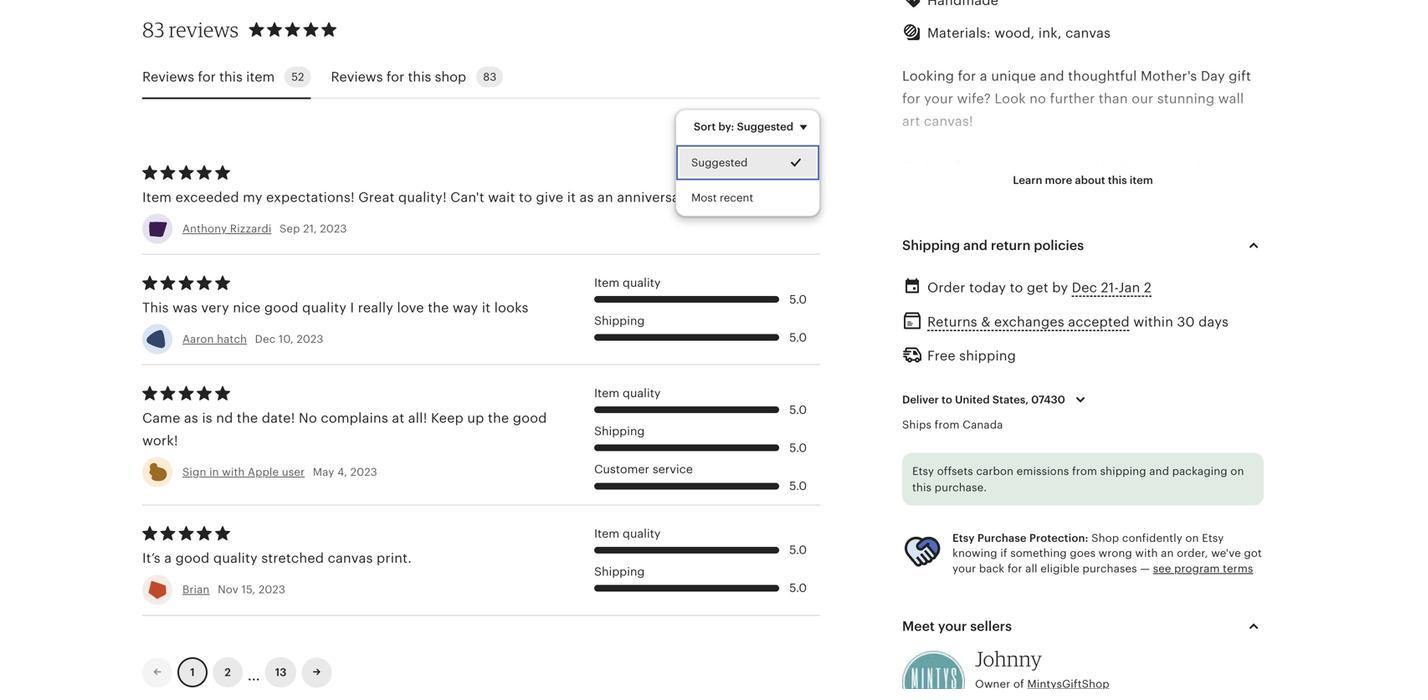 Task type: vqa. For each thing, say whether or not it's contained in the screenshot.
leftmost are
no



Task type: describe. For each thing, give the bounding box(es) containing it.
her
[[976, 228, 998, 243]]

0 horizontal spatial today
[[969, 280, 1006, 296]]

etsy inside shop confidently on etsy knowing if something goes wrong with an order, we've got your back for all eligible purchases —
[[1202, 532, 1224, 545]]

for down reviews
[[198, 69, 216, 84]]

and inside "dropdown button"
[[964, 238, 988, 253]]

give inside "so why wait? order your mother's day gift today and give your wife the gift of beauty and inspiration. she deserves it!"
[[902, 410, 930, 425]]

date!
[[262, 411, 295, 426]]

treasured
[[923, 342, 985, 357]]

the inside "so why wait? order your mother's day gift today and give your wife the gift of beauty and inspiration. she deserves it!"
[[997, 410, 1019, 425]]

reviews for this shop
[[331, 69, 466, 84]]

wife?
[[957, 91, 991, 106]]

0 horizontal spatial way
[[453, 300, 478, 315]]

print
[[984, 182, 1015, 197]]

looks
[[494, 300, 529, 315]]

anniversary
[[617, 190, 692, 205]]

for up 'art'
[[902, 91, 921, 106]]

materials:
[[928, 26, 991, 41]]

item quality for looks
[[594, 276, 661, 290]]

30
[[1177, 315, 1195, 330]]

recent
[[720, 192, 753, 204]]

your up the much
[[1176, 182, 1205, 197]]

for up purchase
[[979, 501, 997, 516]]

0 vertical spatial 2
[[1144, 280, 1152, 296]]

1 horizontal spatial it
[[567, 190, 576, 205]]

looking for a unique and thoughtful mother's day gift for your wife? look no further than our stunning wall art canvas!
[[902, 68, 1252, 129]]

0 horizontal spatial shipping
[[960, 349, 1016, 364]]

is inside "crafted from premium materials, this canvas features a high-quality print that is sure to captivate your heart. it's the perfect way to show your wife how much you appreciate her and everything she does for your family."
[[1049, 182, 1059, 197]]

sign
[[183, 466, 206, 479]]

with inside shop confidently on etsy knowing if something goes wrong with an order, we've got your back for all eligible purchases —
[[1136, 548, 1158, 560]]

to down materials,
[[1094, 182, 1108, 197]]

1 horizontal spatial dec
[[1072, 280, 1098, 296]]

for up wife?
[[958, 68, 976, 84]]

canvas inside whether you're looking for a gift for your wife, mother, or grandmother, this canvas is sure to impress. it's a beautiful and meaningful addition to any home that will be treasured for years to come.
[[1040, 296, 1085, 311]]

13
[[275, 667, 287, 680]]

this inside "crafted from premium materials, this canvas features a high-quality print that is sure to captivate your heart. it's the perfect way to show your wife how much you appreciate her and everything she does for your family."
[[1120, 160, 1144, 175]]

learn
[[1013, 174, 1043, 187]]

2023 right 21,
[[320, 223, 347, 235]]

may
[[313, 466, 334, 479]]

complains
[[321, 411, 388, 426]]

most recent button
[[676, 181, 820, 216]]

great
[[358, 190, 395, 205]]

came
[[142, 411, 180, 426]]

1 vertical spatial it
[[482, 300, 491, 315]]

0 vertical spatial as
[[580, 190, 594, 205]]

canvas inside '***please note floating frame is not included just the canvas will be mailed out ***'
[[902, 615, 948, 630]]

accepted
[[1068, 315, 1130, 330]]

day inside looking for a unique and thoughtful mother's day gift for your wife? look no further than our stunning wall art canvas!
[[1201, 68, 1225, 84]]

up
[[467, 411, 484, 426]]

your inside shop confidently on etsy knowing if something goes wrong with an order, we've got your back for all eligible purchases —
[[953, 563, 976, 575]]

brian nov 15, 2023
[[183, 584, 286, 597]]

is inside '***please note floating frame is not included just the canvas will be mailed out ***'
[[1095, 592, 1105, 607]]

ships from canada
[[902, 419, 1003, 432]]

beauty
[[1065, 410, 1110, 425]]

way inside "crafted from premium materials, this canvas features a high-quality print that is sure to captivate your heart. it's the perfect way to show your wife how much you appreciate her and everything she does for your family."
[[1001, 205, 1026, 220]]

gift up inspiration.
[[1154, 387, 1176, 402]]

13 link
[[265, 658, 297, 689]]

art
[[902, 114, 920, 129]]

21,
[[303, 223, 317, 235]]

just
[[1195, 592, 1219, 607]]

premium
[[990, 160, 1049, 175]]

nov
[[218, 584, 239, 597]]

83 for 83
[[483, 71, 497, 83]]

returns & exchanges accepted within 30 days
[[928, 315, 1229, 330]]

and right beauty
[[1114, 410, 1139, 425]]

shop
[[1092, 532, 1119, 545]]

for right get
[[1057, 273, 1076, 288]]

no
[[1030, 91, 1047, 106]]

confidently
[[1122, 532, 1183, 545]]

and inside whether you're looking for a gift for your wife, mother, or grandmother, this canvas is sure to impress. it's a beautiful and meaningful addition to any home that will be treasured for years to come.
[[964, 319, 989, 334]]

83 reviews
[[142, 17, 239, 42]]

can't
[[451, 190, 484, 205]]

a right by
[[1079, 273, 1087, 288]]

at
[[392, 411, 405, 426]]

brian link
[[183, 584, 210, 597]]

wife.
[[1034, 501, 1067, 516]]

tab list containing reviews for this item
[[142, 56, 820, 99]]

0 vertical spatial item
[[246, 69, 275, 84]]

why
[[923, 387, 950, 402]]

she
[[1219, 410, 1244, 425]]

will inside whether you're looking for a gift for your wife, mother, or grandmother, this canvas is sure to impress. it's a beautiful and meaningful addition to any home that will be treasured for years to come.
[[1242, 319, 1264, 334]]

come.
[[1066, 342, 1107, 357]]

all
[[1026, 563, 1038, 575]]

this inside dropdown button
[[1108, 174, 1127, 187]]

jan
[[1119, 280, 1141, 296]]

heart.
[[1209, 182, 1247, 197]]

meet your sellers
[[902, 620, 1012, 635]]

wife inside "so why wait? order your mother's day gift today and give your wife the gift of beauty and inspiration. she deserves it!"
[[967, 410, 994, 425]]

as inside came as is nd the date! no complains at all! keep up the good work!
[[184, 411, 198, 426]]

canvas inside "crafted from premium materials, this canvas features a high-quality print that is sure to captivate your heart. it's the perfect way to show your wife how much you appreciate her and everything she does for your family."
[[1148, 160, 1193, 175]]

a right it's
[[164, 551, 172, 566]]

shop confidently on etsy knowing if something goes wrong with an order, we've got your back for all eligible purchases —
[[953, 532, 1262, 575]]

the right nd
[[237, 411, 258, 426]]

gift inside whether you're looking for a gift for your wife, mother, or grandmother, this canvas is sure to impress. it's a beautiful and meaningful addition to any home that will be treasured for years to come.
[[1091, 273, 1113, 288]]

2 vertical spatial good
[[175, 551, 210, 566]]

emissions
[[1017, 465, 1069, 478]]

my
[[243, 190, 263, 205]]

captivate
[[1112, 182, 1172, 197]]

eligible
[[1041, 563, 1080, 575]]

this left shop
[[408, 69, 431, 84]]

looking
[[1005, 273, 1054, 288]]

it!
[[965, 433, 978, 448]]

it's
[[142, 551, 161, 566]]

suggested inside popup button
[[737, 120, 794, 133]]

for down &
[[989, 342, 1007, 357]]

days
[[1199, 315, 1229, 330]]

gift!
[[696, 190, 723, 205]]

your inside dropdown button
[[938, 620, 967, 635]]

meet
[[902, 620, 935, 635]]

see program terms link
[[1153, 563, 1254, 575]]

show
[[1047, 205, 1081, 220]]

ink,
[[1039, 26, 1062, 41]]

see
[[1153, 563, 1172, 575]]

learn more about this item button
[[1001, 165, 1166, 195]]

out
[[1045, 615, 1067, 630]]

the right the up
[[488, 411, 509, 426]]

it's for the
[[902, 205, 921, 220]]

and inside looking for a unique and thoughtful mother's day gift for your wife? look no further than our stunning wall art canvas!
[[1040, 68, 1065, 84]]

day inside "so why wait? order your mother's day gift today and give your wife the gift of beauty and inspiration. she deserves it!"
[[1126, 387, 1150, 402]]

reviews
[[169, 17, 239, 42]]

1 5.0 from the top
[[790, 293, 807, 306]]

nd
[[216, 411, 233, 426]]

by
[[1052, 280, 1068, 296]]

your inside looking for a unique and thoughtful mother's day gift for your wife? look no further than our stunning wall art canvas!
[[924, 91, 954, 106]]

6 5.0 from the top
[[790, 544, 807, 557]]

item inside learn more about this item dropdown button
[[1130, 174, 1153, 187]]

order today to get by dec 21-jan 2
[[928, 280, 1152, 296]]

offsets
[[937, 465, 973, 478]]

shipping for it's a good quality stretched canvas print.
[[594, 565, 645, 579]]

this was very nice good quality i really love the way it looks
[[142, 300, 529, 315]]

carbon
[[976, 465, 1014, 478]]

a down the mother,
[[1234, 296, 1241, 311]]

more
[[1045, 174, 1073, 187]]

wait
[[488, 190, 515, 205]]

from inside etsy offsets carbon emissions from shipping and packaging on this purchase.
[[1072, 465, 1098, 478]]

1 horizontal spatial good
[[264, 300, 299, 315]]

wall
[[1219, 91, 1244, 106]]

your down the much
[[1187, 228, 1217, 243]]

mother's inside looking for a unique and thoughtful mother's day gift for your wife? look no further than our stunning wall art canvas!
[[1141, 68, 1197, 84]]

your up of
[[1033, 387, 1062, 402]]

meaningful
[[992, 319, 1066, 334]]

for down she
[[1117, 273, 1135, 288]]

free
[[928, 349, 956, 364]]

the inside '***please note floating frame is not included just the canvas will be mailed out ***'
[[1223, 592, 1244, 607]]

much
[[1180, 205, 1217, 220]]

2023 right 10,
[[297, 333, 324, 346]]

shipping for this was very nice good quality i really love the way it looks
[[594, 314, 645, 328]]

so
[[902, 387, 920, 402]]

sign in with apple user link
[[183, 466, 305, 479]]

free shipping
[[928, 349, 1016, 364]]

your up she
[[1085, 205, 1114, 220]]

everything
[[1030, 228, 1100, 243]]

is inside came as is nd the date! no complains at all! keep up the good work!
[[202, 411, 212, 426]]

2 link
[[213, 658, 243, 689]]

sure inside whether you're looking for a gift for your wife, mother, or grandmother, this canvas is sure to impress. it's a beautiful and meaningful addition to any home that will be treasured for years to come.
[[1103, 296, 1131, 311]]

that inside "crafted from premium materials, this canvas features a high-quality print that is sure to captivate your heart. it's the perfect way to show your wife how much you appreciate her and everything she does for your family."
[[1019, 182, 1045, 197]]

shipping inside "dropdown button"
[[902, 238, 960, 253]]

for left shop
[[387, 69, 405, 84]]

your down the why
[[934, 410, 963, 425]]



Task type: locate. For each thing, give the bounding box(es) containing it.
give
[[536, 190, 564, 205], [902, 410, 930, 425]]

item for this was very nice good quality i really love the way it looks
[[594, 276, 620, 290]]

etsy for etsy offsets carbon emissions from shipping and packaging on this purchase.
[[913, 465, 934, 478]]

you
[[1221, 205, 1244, 220]]

and
[[1040, 68, 1065, 84], [1001, 228, 1026, 243], [964, 238, 988, 253], [964, 319, 989, 334], [1220, 387, 1245, 402], [1114, 410, 1139, 425], [1150, 465, 1170, 478]]

2 reviews from the left
[[331, 69, 383, 84]]

0 horizontal spatial order
[[928, 280, 966, 296]]

it left looks
[[482, 300, 491, 315]]

an
[[598, 190, 614, 205], [1161, 548, 1174, 560]]

order right the united
[[991, 387, 1029, 402]]

reviews
[[142, 69, 194, 84], [331, 69, 383, 84]]

from for ships
[[935, 419, 960, 432]]

within
[[1134, 315, 1174, 330]]

from inside "crafted from premium materials, this canvas features a high-quality print that is sure to captivate your heart. it's the perfect way to show your wife how much you appreciate her and everything she does for your family."
[[956, 160, 987, 175]]

any
[[1145, 319, 1168, 334]]

will right days
[[1242, 319, 1264, 334]]

0 horizontal spatial as
[[184, 411, 198, 426]]

sort by: suggested
[[694, 120, 794, 133]]

dec right by
[[1072, 280, 1098, 296]]

2 right jan
[[1144, 280, 1152, 296]]

item for it's a good quality stretched canvas print.
[[594, 527, 620, 541]]

as right came
[[184, 411, 198, 426]]

2 vertical spatial item quality
[[594, 527, 661, 541]]

2 5.0 from the top
[[790, 331, 807, 344]]

item
[[246, 69, 275, 84], [1130, 174, 1153, 187]]

1 horizontal spatial etsy
[[953, 532, 975, 545]]

deliver
[[902, 394, 939, 406]]

menu
[[675, 109, 820, 217]]

note
[[966, 592, 996, 607]]

1 horizontal spatial 83
[[483, 71, 497, 83]]

7 5.0 from the top
[[790, 582, 807, 595]]

item
[[142, 190, 172, 205], [594, 276, 620, 290], [594, 387, 620, 400], [594, 527, 620, 541]]

1 vertical spatial suggested
[[691, 157, 748, 169]]

to left show
[[1030, 205, 1044, 220]]

the inside "crafted from premium materials, this canvas features a high-quality print that is sure to captivate your heart. it's the perfect way to show your wife how much you appreciate her and everything she does for your family."
[[925, 205, 946, 220]]

today up "grandmother,"
[[969, 280, 1006, 296]]

reviews for this item
[[142, 69, 275, 84]]

inspiration.
[[1142, 410, 1216, 425]]

your up etsy purchase protection:
[[1001, 501, 1030, 516]]

deserves
[[902, 433, 961, 448]]

5 5.0 from the top
[[790, 480, 807, 493]]

protection:
[[1030, 532, 1089, 545]]

dec left 10,
[[255, 333, 276, 346]]

0 horizontal spatial etsy
[[913, 465, 934, 478]]

united
[[955, 394, 990, 406]]

canvas left print.
[[328, 551, 373, 566]]

4,
[[337, 466, 347, 479]]

see program terms
[[1153, 563, 1254, 575]]

1 horizontal spatial that
[[1212, 319, 1238, 334]]

most
[[691, 192, 717, 204]]

1 vertical spatial order
[[991, 387, 1029, 402]]

***
[[1071, 615, 1088, 630]]

menu containing suggested
[[675, 109, 820, 217]]

it's up days
[[1211, 296, 1230, 311]]

it's inside "crafted from premium materials, this canvas features a high-quality print that is sure to captivate your heart. it's the perfect way to show your wife how much you appreciate her and everything she does for your family."
[[902, 205, 921, 220]]

for inside "crafted from premium materials, this canvas features a high-quality print that is sure to captivate your heart. it's the perfect way to show your wife how much you appreciate her and everything she does for your family."
[[1165, 228, 1184, 243]]

all!
[[408, 411, 427, 426]]

0 vertical spatial be
[[902, 342, 919, 357]]

15,
[[242, 584, 256, 597]]

perfect
[[902, 501, 949, 516]]

your right the meet
[[938, 620, 967, 635]]

whether you're looking for a gift for your wife, mother, or grandmother, this canvas is sure to impress. it's a beautiful and meaningful addition to any home that will be treasured for years to come.
[[902, 273, 1264, 357]]

a inside looking for a unique and thoughtful mother's day gift for your wife? look no further than our stunning wall art canvas!
[[980, 68, 988, 84]]

this right about
[[1108, 174, 1127, 187]]

0 horizontal spatial that
[[1019, 182, 1045, 197]]

0 horizontal spatial on
[[1186, 532, 1199, 545]]

2 left …
[[225, 667, 231, 680]]

to left wait?
[[942, 394, 953, 406]]

1 horizontal spatial sure
[[1103, 296, 1131, 311]]

most recent
[[691, 192, 753, 204]]

to
[[1094, 182, 1108, 197], [519, 190, 532, 205], [1030, 205, 1044, 220], [1010, 280, 1023, 296], [1135, 296, 1148, 311], [1128, 319, 1141, 334], [1049, 342, 1063, 357], [942, 394, 953, 406]]

0 horizontal spatial it
[[482, 300, 491, 315]]

0 vertical spatial will
[[1242, 319, 1264, 334]]

be down 'beautiful'
[[902, 342, 919, 357]]

a inside "crafted from premium materials, this canvas features a high-quality print that is sure to captivate your heart. it's the perfect way to show your wife how much you appreciate her and everything she does for your family."
[[1254, 160, 1261, 175]]

wife down captivate
[[1118, 205, 1145, 220]]

sort
[[694, 120, 716, 133]]

etsy for etsy purchase protection:
[[953, 532, 975, 545]]

aaron
[[183, 333, 214, 346]]

0 horizontal spatial will
[[951, 615, 974, 630]]

2023 right 4,
[[350, 466, 377, 479]]

0 vertical spatial from
[[956, 160, 987, 175]]

and inside etsy offsets carbon emissions from shipping and packaging on this purchase.
[[1150, 465, 1170, 478]]

etsy offsets carbon emissions from shipping and packaging on this purchase.
[[913, 465, 1244, 494]]

your inside whether you're looking for a gift for your wife, mother, or grandmother, this canvas is sure to impress. it's a beautiful and meaningful addition to any home that will be treasured for years to come.
[[1139, 273, 1168, 288]]

0 horizontal spatial it's
[[902, 205, 921, 220]]

etsy left offsets
[[913, 465, 934, 478]]

customer
[[594, 463, 650, 477]]

as
[[580, 190, 594, 205], [184, 411, 198, 426]]

reviews right 52
[[331, 69, 383, 84]]

1 horizontal spatial way
[[1001, 205, 1026, 220]]

sure inside "crafted from premium materials, this canvas features a high-quality print that is sure to captivate your heart. it's the perfect way to show your wife how much you appreciate her and everything she does for your family."
[[1063, 182, 1091, 197]]

0 horizontal spatial item
[[246, 69, 275, 84]]

0 vertical spatial way
[[1001, 205, 1026, 220]]

83 right shop
[[483, 71, 497, 83]]

1 reviews from the left
[[142, 69, 194, 84]]

1 horizontal spatial reviews
[[331, 69, 383, 84]]

1 horizontal spatial today
[[1180, 387, 1217, 402]]

1 vertical spatial dec
[[255, 333, 276, 346]]

your down knowing
[[953, 563, 976, 575]]

from up deserves
[[935, 419, 960, 432]]

good right the up
[[513, 411, 547, 426]]

1 vertical spatial way
[[453, 300, 478, 315]]

canvas right ink, on the right
[[1066, 26, 1111, 41]]

0 horizontal spatial 2
[[225, 667, 231, 680]]

0 horizontal spatial sure
[[1063, 182, 1091, 197]]

&
[[981, 315, 991, 330]]

gift inside looking for a unique and thoughtful mother's day gift for your wife? look no further than our stunning wall art canvas!
[[1229, 68, 1252, 84]]

1 vertical spatial give
[[902, 410, 930, 425]]

quality inside "crafted from premium materials, this canvas features a high-quality print that is sure to captivate your heart. it's the perfect way to show your wife how much you appreciate her and everything she does for your family."
[[936, 182, 981, 197]]

0 horizontal spatial dec
[[255, 333, 276, 346]]

0 horizontal spatial reviews
[[142, 69, 194, 84]]

deliver to united states, 07430
[[902, 394, 1066, 406]]

tab list
[[142, 56, 820, 99]]

we've
[[1212, 548, 1241, 560]]

gift left jan
[[1091, 273, 1113, 288]]

1 vertical spatial an
[[1161, 548, 1174, 560]]

high-
[[902, 182, 936, 197]]

this inside whether you're looking for a gift for your wife, mother, or grandmother, this canvas is sure to impress. it's a beautiful and meaningful addition to any home that will be treasured for years to come.
[[1013, 296, 1037, 311]]

83 for 83 reviews
[[142, 17, 165, 42]]

reviews down "83 reviews"
[[142, 69, 194, 84]]

an inside shop confidently on etsy knowing if something goes wrong with an order, we've got your back for all eligible purchases —
[[1161, 548, 1174, 560]]

1 vertical spatial sure
[[1103, 296, 1131, 311]]

further
[[1050, 91, 1095, 106]]

suggested button
[[676, 145, 820, 181]]

1 vertical spatial will
[[951, 615, 974, 630]]

1 horizontal spatial shipping
[[1100, 465, 1147, 478]]

etsy up knowing
[[953, 532, 975, 545]]

order inside "so why wait? order your mother's day gift today and give your wife the gift of beauty and inspiration. she deserves it!"
[[991, 387, 1029, 402]]

give right wait
[[536, 190, 564, 205]]

reviews for reviews for this shop
[[331, 69, 383, 84]]

by:
[[719, 120, 734, 133]]

grandmother,
[[920, 296, 1009, 311]]

1 vertical spatial on
[[1186, 532, 1199, 545]]

1 vertical spatial 2
[[225, 667, 231, 680]]

1 horizontal spatial wife
[[1118, 205, 1145, 220]]

is left nd
[[202, 411, 212, 426]]

2 horizontal spatial good
[[513, 411, 547, 426]]

mother,
[[1206, 273, 1257, 288]]

0 horizontal spatial give
[[536, 190, 564, 205]]

1 vertical spatial with
[[1136, 548, 1158, 560]]

0 vertical spatial order
[[928, 280, 966, 296]]

0 vertical spatial today
[[969, 280, 1006, 296]]

you're
[[962, 273, 1002, 288]]

it's down 'high-'
[[902, 205, 921, 220]]

0 vertical spatial shipping
[[960, 349, 1016, 364]]

wife
[[1118, 205, 1145, 220], [967, 410, 994, 425]]

and right her
[[1001, 228, 1026, 243]]

0 vertical spatial item quality
[[594, 276, 661, 290]]

item for came as is nd the date! no complains at all! keep up the good work!
[[594, 387, 620, 400]]

and left packaging
[[1150, 465, 1170, 478]]

shipping and return policies
[[902, 238, 1084, 253]]

5.0
[[790, 293, 807, 306], [790, 331, 807, 344], [790, 403, 807, 417], [790, 442, 807, 455], [790, 480, 807, 493], [790, 544, 807, 557], [790, 582, 807, 595]]

4 5.0 from the top
[[790, 442, 807, 455]]

1 horizontal spatial with
[[1136, 548, 1158, 560]]

an left the anniversary at the left top of the page
[[598, 190, 614, 205]]

1 vertical spatial good
[[513, 411, 547, 426]]

sort by: suggested button
[[681, 109, 826, 144]]

with
[[222, 466, 245, 479], [1136, 548, 1158, 560]]

look
[[995, 91, 1026, 106]]

appreciate
[[902, 228, 973, 243]]

1 horizontal spatial be
[[977, 615, 994, 630]]

shop
[[435, 69, 466, 84]]

to inside 'deliver to united states, 07430' dropdown button
[[942, 394, 953, 406]]

way
[[1001, 205, 1026, 220], [453, 300, 478, 315]]

1 horizontal spatial it's
[[1211, 296, 1230, 311]]

gift down purchase.
[[953, 501, 975, 516]]

it's inside whether you're looking for a gift for your wife, mother, or grandmother, this canvas is sure to impress. it's a beautiful and meaningful addition to any home that will be treasured for years to come.
[[1211, 296, 1230, 311]]

2 vertical spatial from
[[1072, 465, 1098, 478]]

deliver to united states, 07430 button
[[890, 383, 1103, 418]]

on right packaging
[[1231, 465, 1244, 478]]

1 horizontal spatial day
[[1201, 68, 1225, 84]]

order,
[[1177, 548, 1209, 560]]

be inside whether you're looking for a gift for your wife, mother, or grandmother, this canvas is sure to impress. it's a beautiful and meaningful addition to any home that will be treasured for years to come.
[[902, 342, 919, 357]]

0 vertical spatial 83
[[142, 17, 165, 42]]

give down deliver
[[902, 410, 930, 425]]

be inside '***please note floating frame is not included just the canvas will be mailed out ***'
[[977, 615, 994, 630]]

canvas down by
[[1040, 296, 1085, 311]]

this down reviews
[[219, 69, 243, 84]]

in
[[209, 466, 219, 479]]

this up perfect
[[913, 482, 932, 494]]

mother's up stunning
[[1141, 68, 1197, 84]]

is inside whether you're looking for a gift for your wife, mother, or grandmother, this canvas is sure to impress. it's a beautiful and meaningful addition to any home that will be treasured for years to come.
[[1089, 296, 1100, 311]]

it's for a
[[1211, 296, 1230, 311]]

3 item quality from the top
[[594, 527, 661, 541]]

on inside etsy offsets carbon emissions from shipping and packaging on this purchase.
[[1231, 465, 1244, 478]]

the right just at right
[[1223, 592, 1244, 607]]

0 horizontal spatial with
[[222, 466, 245, 479]]

suggested right by:
[[737, 120, 794, 133]]

1
[[190, 667, 195, 680]]

1 horizontal spatial give
[[902, 410, 930, 425]]

purchase
[[978, 532, 1027, 545]]

keep
[[431, 411, 464, 426]]

good up 10,
[[264, 300, 299, 315]]

0 vertical spatial it's
[[902, 205, 921, 220]]

1 horizontal spatial as
[[580, 190, 594, 205]]

this
[[219, 69, 243, 84], [408, 69, 431, 84], [1120, 160, 1144, 175], [1108, 174, 1127, 187], [1013, 296, 1037, 311], [913, 482, 932, 494]]

0 vertical spatial suggested
[[737, 120, 794, 133]]

this up exchanges
[[1013, 296, 1037, 311]]

be down note
[[977, 615, 994, 630]]

and up she
[[1220, 387, 1245, 402]]

today inside "so why wait? order your mother's day gift today and give your wife the gift of beauty and inspiration. she deserves it!"
[[1180, 387, 1217, 402]]

that inside whether you're looking for a gift for your wife, mother, or grandmother, this canvas is sure to impress. it's a beautiful and meaningful addition to any home that will be treasured for years to come.
[[1212, 319, 1238, 334]]

order up "grandmother,"
[[928, 280, 966, 296]]

johnny image
[[902, 652, 965, 690]]

day up wall
[[1201, 68, 1225, 84]]

to right the years
[[1049, 342, 1063, 357]]

thoughtful
[[1068, 68, 1137, 84]]

good up brian link
[[175, 551, 210, 566]]

anthony
[[183, 223, 227, 235]]

1 horizontal spatial on
[[1231, 465, 1244, 478]]

included
[[1135, 592, 1192, 607]]

with right "in" in the left bottom of the page
[[222, 466, 245, 479]]

0 vertical spatial wife
[[1118, 205, 1145, 220]]

0 vertical spatial it
[[567, 190, 576, 205]]

to left "any"
[[1128, 319, 1141, 334]]

that down the premium
[[1019, 182, 1045, 197]]

reviews for reviews for this item
[[142, 69, 194, 84]]

on inside shop confidently on etsy knowing if something goes wrong with an order, we've got your back for all eligible purchases —
[[1186, 532, 1199, 545]]

from for crafted
[[956, 160, 987, 175]]

2 item quality from the top
[[594, 387, 661, 400]]

2 horizontal spatial etsy
[[1202, 532, 1224, 545]]

***please
[[902, 592, 962, 607]]

0 vertical spatial that
[[1019, 182, 1045, 197]]

to left get
[[1010, 280, 1023, 296]]

impress.
[[1152, 296, 1208, 311]]

floating
[[999, 592, 1050, 607]]

today up inspiration.
[[1180, 387, 1217, 402]]

1 vertical spatial shipping
[[1100, 465, 1147, 478]]

expectations!
[[266, 190, 355, 205]]

1 horizontal spatial item
[[1130, 174, 1153, 187]]

1 vertical spatial as
[[184, 411, 198, 426]]

is up show
[[1049, 182, 1059, 197]]

0 vertical spatial give
[[536, 190, 564, 205]]

1 horizontal spatial order
[[991, 387, 1029, 402]]

return
[[991, 238, 1031, 253]]

will down note
[[951, 615, 974, 630]]

1 vertical spatial wife
[[967, 410, 994, 425]]

1 vertical spatial that
[[1212, 319, 1238, 334]]

1 vertical spatial from
[[935, 419, 960, 432]]

if
[[1001, 548, 1008, 560]]

your up canvas!
[[924, 91, 954, 106]]

wife inside "crafted from premium materials, this canvas features a high-quality print that is sure to captivate your heart. it's the perfect way to show your wife how much you appreciate her and everything she does for your family."
[[1118, 205, 1145, 220]]

2023 right 15,
[[259, 584, 286, 597]]

1 vertical spatial item quality
[[594, 387, 661, 400]]

0 horizontal spatial be
[[902, 342, 919, 357]]

wife down deliver to united states, 07430 in the bottom of the page
[[967, 410, 994, 425]]

item quality
[[594, 276, 661, 290], [594, 387, 661, 400], [594, 527, 661, 541]]

1 vertical spatial today
[[1180, 387, 1217, 402]]

0 vertical spatial with
[[222, 466, 245, 479]]

0 horizontal spatial mother's
[[1066, 387, 1122, 402]]

0 vertical spatial on
[[1231, 465, 1244, 478]]

way down print
[[1001, 205, 1026, 220]]

0 vertical spatial sure
[[1063, 182, 1091, 197]]

1 vertical spatial item
[[1130, 174, 1153, 187]]

and inside "crafted from premium materials, this canvas features a high-quality print that is sure to captivate your heart. it's the perfect way to show your wife how much you appreciate her and everything she does for your family."
[[1001, 228, 1026, 243]]

perfect gift for your wife.
[[902, 501, 1067, 516]]

suggested inside button
[[691, 157, 748, 169]]

work!
[[142, 434, 178, 449]]

shipping inside etsy offsets carbon emissions from shipping and packaging on this purchase.
[[1100, 465, 1147, 478]]

an up see
[[1161, 548, 1174, 560]]

item left 52
[[246, 69, 275, 84]]

0 horizontal spatial an
[[598, 190, 614, 205]]

it right wait
[[567, 190, 576, 205]]

0 vertical spatial dec
[[1072, 280, 1098, 296]]

get
[[1027, 280, 1049, 296]]

etsy purchase protection:
[[953, 532, 1089, 545]]

good inside came as is nd the date! no complains at all! keep up the good work!
[[513, 411, 547, 426]]

mother's inside "so why wait? order your mother's day gift today and give your wife the gift of beauty and inspiration. she deserves it!"
[[1066, 387, 1122, 402]]

item quality for the
[[594, 387, 661, 400]]

a right "features"
[[1254, 160, 1261, 175]]

3 5.0 from the top
[[790, 403, 807, 417]]

canvas down ***please
[[902, 615, 948, 630]]

0 horizontal spatial wife
[[967, 410, 994, 425]]

0 vertical spatial day
[[1201, 68, 1225, 84]]

this inside etsy offsets carbon emissions from shipping and packaging on this purchase.
[[913, 482, 932, 494]]

shipping for came as is nd the date! no complains at all! keep up the good work!
[[594, 425, 645, 438]]

the right "love"
[[428, 300, 449, 315]]

suggested up most recent
[[691, 157, 748, 169]]

mother's up beauty
[[1066, 387, 1122, 402]]

canvas up captivate
[[1148, 160, 1193, 175]]

something
[[1011, 548, 1067, 560]]

gift left of
[[1022, 410, 1045, 425]]

1 horizontal spatial mother's
[[1141, 68, 1197, 84]]

07430
[[1032, 394, 1066, 406]]

your left the wife,
[[1139, 273, 1168, 288]]

gift up wall
[[1229, 68, 1252, 84]]

stunning
[[1158, 91, 1215, 106]]

1 horizontal spatial will
[[1242, 319, 1264, 334]]

from right emissions
[[1072, 465, 1098, 478]]

this up captivate
[[1120, 160, 1144, 175]]

0 vertical spatial good
[[264, 300, 299, 315]]

day up inspiration.
[[1126, 387, 1150, 402]]

1 horizontal spatial an
[[1161, 548, 1174, 560]]

on up order, on the right bottom of the page
[[1186, 532, 1199, 545]]

a up wife?
[[980, 68, 988, 84]]

is up accepted
[[1089, 296, 1100, 311]]

and up no
[[1040, 68, 1065, 84]]

etsy inside etsy offsets carbon emissions from shipping and packaging on this purchase.
[[913, 465, 934, 478]]

apple
[[248, 466, 279, 479]]

to down jan
[[1135, 296, 1148, 311]]

0 vertical spatial an
[[598, 190, 614, 205]]

to right wait
[[519, 190, 532, 205]]

quality
[[936, 182, 981, 197], [623, 276, 661, 290], [302, 300, 347, 315], [623, 387, 661, 400], [623, 527, 661, 541], [213, 551, 258, 566]]

for inside shop confidently on etsy knowing if something goes wrong with an order, we've got your back for all eligible purchases —
[[1008, 563, 1023, 575]]

aaron hatch dec 10, 2023
[[183, 333, 324, 346]]

0 horizontal spatial 83
[[142, 17, 165, 42]]

1 vertical spatial mother's
[[1066, 387, 1122, 402]]

shipping down beauty
[[1100, 465, 1147, 478]]

brian
[[183, 584, 210, 597]]

will inside '***please note floating frame is not included just the canvas will be mailed out ***'
[[951, 615, 974, 630]]

1 item quality from the top
[[594, 276, 661, 290]]

does
[[1130, 228, 1162, 243]]

1 vertical spatial 83
[[483, 71, 497, 83]]



